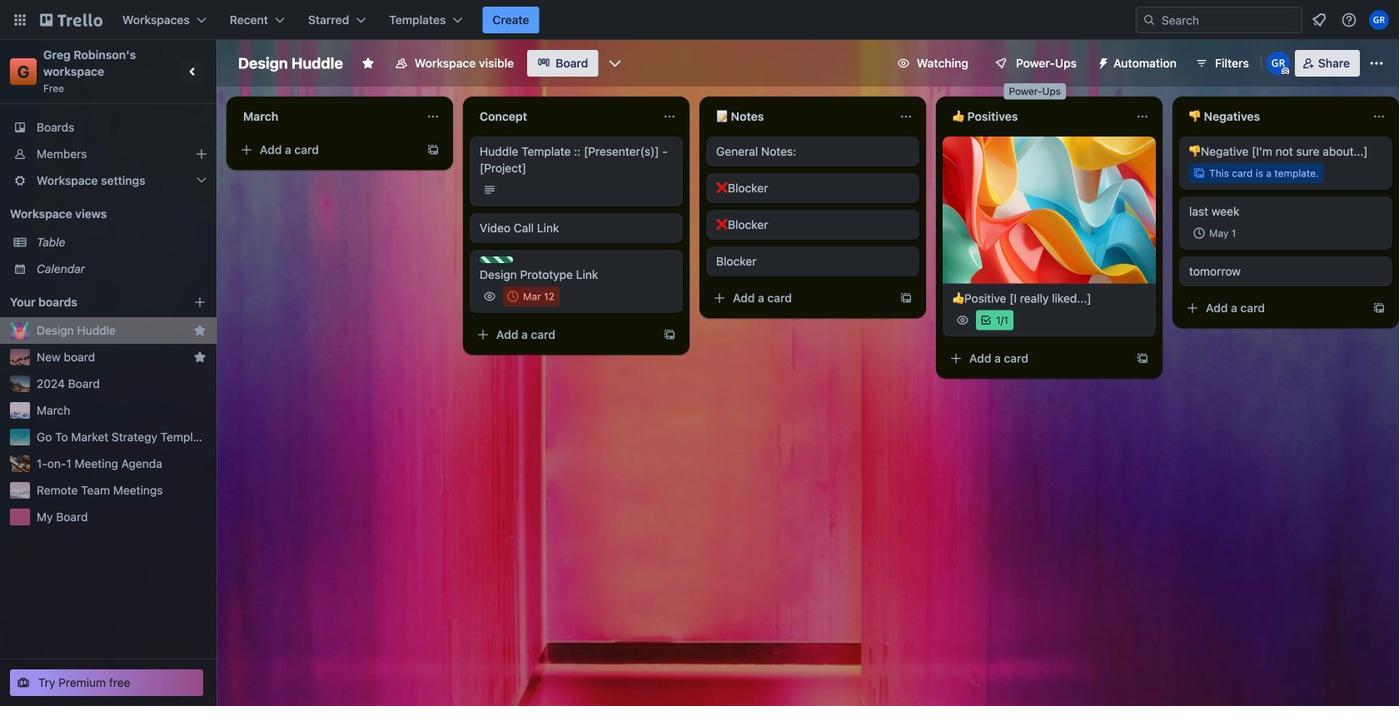 Task type: describe. For each thing, give the bounding box(es) containing it.
1 vertical spatial create from template… image
[[1373, 302, 1386, 315]]

back to home image
[[40, 7, 102, 33]]

open information menu image
[[1341, 12, 1358, 28]]

your boards with 8 items element
[[10, 292, 168, 312]]

sm image
[[1091, 50, 1114, 73]]

Board name text field
[[230, 50, 352, 77]]

add board image
[[193, 296, 207, 309]]

1 starred icon image from the top
[[193, 324, 207, 337]]

color: green, title: none image
[[480, 257, 513, 263]]

0 horizontal spatial greg robinson (gregrobinson96) image
[[1267, 52, 1290, 75]]

0 notifications image
[[1310, 10, 1330, 30]]



Task type: vqa. For each thing, say whether or not it's contained in the screenshot.
Enter list title… text field
no



Task type: locate. For each thing, give the bounding box(es) containing it.
0 vertical spatial starred icon image
[[193, 324, 207, 337]]

1 vertical spatial create from template… image
[[663, 328, 677, 342]]

0 horizontal spatial create from template… image
[[427, 143, 440, 157]]

greg robinson (gregrobinson96) image right 'open information menu' image
[[1370, 10, 1390, 30]]

2 starred icon image from the top
[[193, 351, 207, 364]]

1 horizontal spatial create from template… image
[[1137, 352, 1150, 366]]

None text field
[[470, 103, 657, 130], [707, 103, 893, 130], [943, 103, 1130, 130], [1180, 103, 1366, 130], [470, 103, 657, 130], [707, 103, 893, 130], [943, 103, 1130, 130], [1180, 103, 1366, 130]]

star or unstar board image
[[362, 57, 375, 70]]

starred icon image
[[193, 324, 207, 337], [193, 351, 207, 364]]

1 horizontal spatial greg robinson (gregrobinson96) image
[[1370, 10, 1390, 30]]

create from template… image
[[427, 143, 440, 157], [1373, 302, 1386, 315], [1137, 352, 1150, 366]]

tooltip
[[1004, 83, 1066, 100]]

this member is an admin of this board. image
[[1282, 67, 1290, 75]]

0 horizontal spatial create from template… image
[[663, 328, 677, 342]]

2 vertical spatial create from template… image
[[1137, 352, 1150, 366]]

0 vertical spatial create from template… image
[[900, 292, 913, 305]]

1 vertical spatial greg robinson (gregrobinson96) image
[[1267, 52, 1290, 75]]

2 horizontal spatial create from template… image
[[1373, 302, 1386, 315]]

greg robinson (gregrobinson96) image down search field
[[1267, 52, 1290, 75]]

0 vertical spatial create from template… image
[[427, 143, 440, 157]]

show menu image
[[1369, 55, 1386, 72]]

primary element
[[0, 0, 1400, 40]]

search image
[[1143, 13, 1157, 27]]

Search field
[[1157, 8, 1302, 32]]

create from template… image
[[900, 292, 913, 305], [663, 328, 677, 342]]

customize views image
[[607, 55, 624, 72]]

workspace navigation collapse icon image
[[182, 60, 205, 83]]

1 horizontal spatial create from template… image
[[900, 292, 913, 305]]

greg robinson (gregrobinson96) image
[[1370, 10, 1390, 30], [1267, 52, 1290, 75]]

None text field
[[233, 103, 420, 130]]

0 vertical spatial greg robinson (gregrobinson96) image
[[1370, 10, 1390, 30]]

1 vertical spatial starred icon image
[[193, 351, 207, 364]]

None checkbox
[[1190, 223, 1242, 243], [503, 287, 560, 307], [1190, 223, 1242, 243], [503, 287, 560, 307]]



